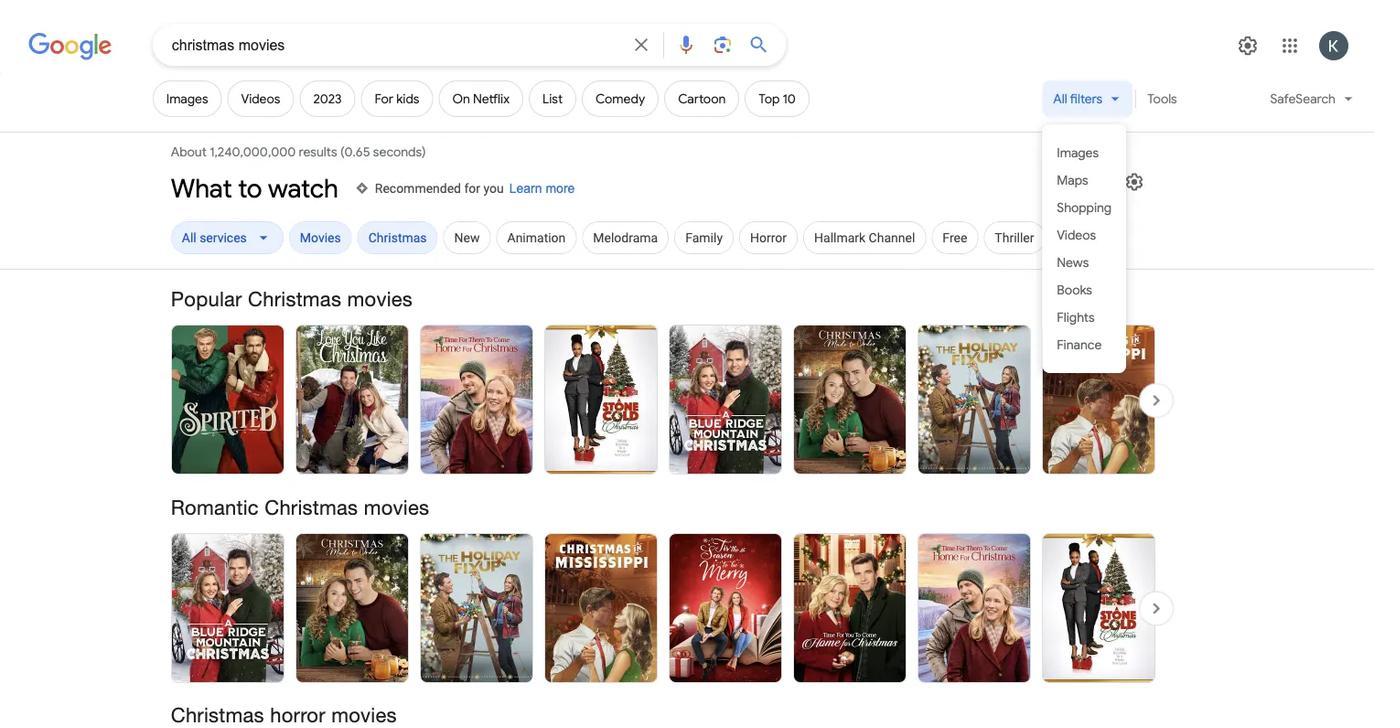 Task type: locate. For each thing, give the bounding box(es) containing it.
animation button
[[497, 221, 577, 258]]

videos link
[[228, 81, 294, 117], [1043, 221, 1127, 249]]

hallmark channel button
[[804, 221, 927, 258]]

top
[[759, 91, 780, 107]]

new button
[[444, 221, 491, 258]]

for kids
[[375, 91, 420, 107]]

1 vertical spatial movies
[[364, 496, 430, 519]]

all left 'services'
[[182, 230, 196, 245]]

tools
[[1148, 91, 1178, 107]]

add list element
[[543, 91, 563, 107]]

0 vertical spatial videos link
[[228, 81, 294, 117]]

filters
[[1070, 91, 1103, 107]]

images for videos
[[166, 91, 208, 107]]

all for all services
[[182, 230, 196, 245]]

top 10
[[759, 91, 796, 107]]

None search field
[[0, 23, 786, 66]]

cartoon link
[[665, 81, 740, 117]]

watch
[[268, 173, 338, 205]]

1 vertical spatial videos link
[[1043, 221, 1127, 249]]

videos for the top videos "link"
[[241, 91, 280, 107]]

videos up 1,240,000,000
[[241, 91, 280, 107]]

images up maps
[[1057, 145, 1099, 161]]

0 horizontal spatial all
[[182, 230, 196, 245]]

videos inside 'menu'
[[1057, 227, 1097, 243]]

videos link down shopping
[[1043, 221, 1127, 249]]

1 vertical spatial images link
[[1043, 139, 1127, 167]]

videos link up 1,240,000,000
[[228, 81, 294, 117]]

videos up news
[[1057, 227, 1097, 243]]

1 vertical spatial videos
[[1057, 227, 1097, 243]]

all left the filters
[[1054, 91, 1068, 107]]

christmas
[[369, 230, 427, 245], [248, 287, 342, 311], [265, 496, 358, 519]]

2023
[[313, 91, 342, 107]]

images link for videos
[[153, 81, 222, 117]]

images
[[166, 91, 208, 107], [1057, 145, 1099, 161]]

0 vertical spatial videos
[[241, 91, 280, 107]]

0 horizontal spatial videos link
[[228, 81, 294, 117]]

add top 10 element
[[759, 91, 796, 107]]

christmas inside heading
[[265, 496, 358, 519]]

movies inside heading
[[364, 496, 430, 519]]

maps
[[1057, 172, 1089, 188]]

0 vertical spatial movies
[[347, 287, 413, 311]]

search by image image
[[712, 34, 734, 56]]

on netflix
[[453, 91, 510, 107]]

Search search field
[[172, 35, 619, 58]]

all services button
[[171, 221, 284, 258]]

1 horizontal spatial all
[[1054, 91, 1068, 107]]

christmas inside button
[[369, 230, 427, 245]]

images link
[[153, 81, 222, 117], [1043, 139, 1127, 167]]

all services
[[182, 230, 247, 245]]

tools button
[[1140, 81, 1186, 117]]

search by voice image
[[675, 34, 697, 56]]

0 horizontal spatial videos
[[241, 91, 280, 107]]

shopping link
[[1043, 194, 1127, 221]]

all inside popup button
[[1054, 91, 1068, 107]]

1 horizontal spatial videos link
[[1043, 221, 1127, 249]]

movies
[[347, 287, 413, 311], [364, 496, 430, 519]]

for kids link
[[361, 81, 433, 117]]

images up about
[[166, 91, 208, 107]]

1 horizontal spatial videos
[[1057, 227, 1097, 243]]

learn more link
[[510, 179, 575, 198]]

kids
[[397, 91, 420, 107]]

1 vertical spatial all
[[182, 230, 196, 245]]

0 horizontal spatial images
[[166, 91, 208, 107]]

christmas inside heading
[[248, 287, 342, 311]]

flights
[[1057, 309, 1095, 325]]

all filters
[[1054, 91, 1103, 107]]

1,240,000,000
[[210, 144, 296, 160]]

romantic
[[171, 496, 259, 519]]

2 vertical spatial christmas
[[265, 496, 358, 519]]

all
[[1054, 91, 1068, 107], [182, 230, 196, 245]]

1 vertical spatial christmas
[[248, 287, 342, 311]]

images link up about
[[153, 81, 222, 117]]

movies inside heading
[[347, 287, 413, 311]]

about
[[171, 144, 207, 160]]

0 vertical spatial images link
[[153, 81, 222, 117]]

videos
[[241, 91, 280, 107], [1057, 227, 1097, 243]]

flights link
[[1043, 304, 1127, 331]]

all inside "popup button"
[[182, 230, 196, 245]]

menu
[[1043, 124, 1127, 373]]

more
[[546, 181, 575, 195]]

videos for bottommost videos "link"
[[1057, 227, 1097, 243]]

all filters button
[[1043, 81, 1133, 124]]

what to watch
[[171, 173, 338, 205]]

1 horizontal spatial images link
[[1043, 139, 1127, 167]]

list link
[[529, 81, 577, 117]]

news
[[1057, 254, 1089, 270]]

1 vertical spatial images
[[1057, 145, 1099, 161]]

netflix
[[473, 91, 510, 107]]

0 vertical spatial christmas
[[369, 230, 427, 245]]

recommended for you learn more
[[375, 181, 575, 196]]

0 horizontal spatial images link
[[153, 81, 222, 117]]

shopping
[[1057, 200, 1112, 216]]

0 vertical spatial images
[[166, 91, 208, 107]]

family
[[686, 230, 723, 245]]

images link up maps
[[1043, 139, 1127, 167]]

1 horizontal spatial images
[[1057, 145, 1099, 161]]

movies for romantic christmas movies
[[364, 496, 430, 519]]

heading
[[171, 703, 1156, 727]]

books link
[[1043, 276, 1127, 304]]

10
[[783, 91, 796, 107]]

0 vertical spatial all
[[1054, 91, 1068, 107]]

movies button
[[289, 221, 352, 258]]

menu containing images
[[1043, 124, 1127, 373]]

for
[[375, 91, 394, 107]]



Task type: describe. For each thing, give the bounding box(es) containing it.
christmas for romantic christmas movies
[[265, 496, 358, 519]]

finance link
[[1043, 331, 1127, 359]]

movies
[[300, 230, 341, 245]]

news link
[[1043, 249, 1127, 276]]

list
[[543, 91, 563, 107]]

you
[[484, 181, 504, 196]]

safesearch
[[1271, 91, 1336, 107]]

services
[[200, 230, 247, 245]]

movies for popular christmas movies
[[347, 287, 413, 311]]

horror button
[[740, 221, 798, 258]]

add on netflix element
[[453, 91, 510, 107]]

finance
[[1057, 337, 1102, 353]]

christmas button
[[358, 221, 438, 258]]

recommended
[[375, 181, 461, 196]]

add for kids element
[[375, 91, 420, 107]]

all for all filters
[[1054, 91, 1068, 107]]

thriller
[[995, 230, 1035, 245]]

add cartoon element
[[678, 91, 726, 107]]

on netflix link
[[439, 81, 524, 117]]

maps link
[[1043, 167, 1127, 194]]

for
[[464, 181, 481, 196]]

channel
[[869, 230, 916, 245]]

add comedy element
[[596, 91, 645, 107]]

romantic christmas movies heading
[[171, 495, 1156, 520]]

(0.65
[[340, 144, 370, 160]]

free button
[[932, 221, 979, 258]]

add 2023 element
[[313, 91, 342, 107]]

hallmark channel
[[815, 230, 916, 245]]

safesearch button
[[1260, 81, 1365, 124]]

to
[[238, 173, 262, 205]]

on
[[453, 91, 470, 107]]

what
[[171, 173, 232, 205]]

about 1,240,000,000 results (0.65 seconds)
[[171, 144, 429, 160]]

christmas for popular christmas movies
[[248, 287, 342, 311]]

images for maps
[[1057, 145, 1099, 161]]

cartoon
[[678, 91, 726, 107]]

melodrama button
[[582, 221, 669, 258]]

free
[[943, 230, 968, 245]]

books
[[1057, 282, 1093, 298]]

learn
[[510, 181, 542, 195]]

images link for maps
[[1043, 139, 1127, 167]]

romantic christmas movies
[[171, 496, 430, 519]]

popular christmas movies heading
[[171, 286, 1156, 312]]

popular christmas movies
[[171, 287, 413, 311]]

animation
[[508, 230, 566, 245]]

google image
[[28, 33, 112, 60]]

family button
[[675, 221, 734, 258]]

2023 link
[[300, 81, 356, 117]]

melodrama
[[593, 230, 658, 245]]

results
[[299, 144, 338, 160]]

hallmark
[[815, 230, 866, 245]]

seconds)
[[373, 144, 426, 160]]

top 10 link
[[745, 81, 810, 117]]

what to watch heading
[[171, 172, 338, 205]]

thriller button
[[984, 221, 1046, 258]]

comedy link
[[582, 81, 659, 117]]

popular
[[171, 287, 242, 311]]

comedy
[[596, 91, 645, 107]]

new
[[455, 230, 480, 245]]

horror
[[751, 230, 787, 245]]



Task type: vqa. For each thing, say whether or not it's contained in the screenshot.
A for missing
no



